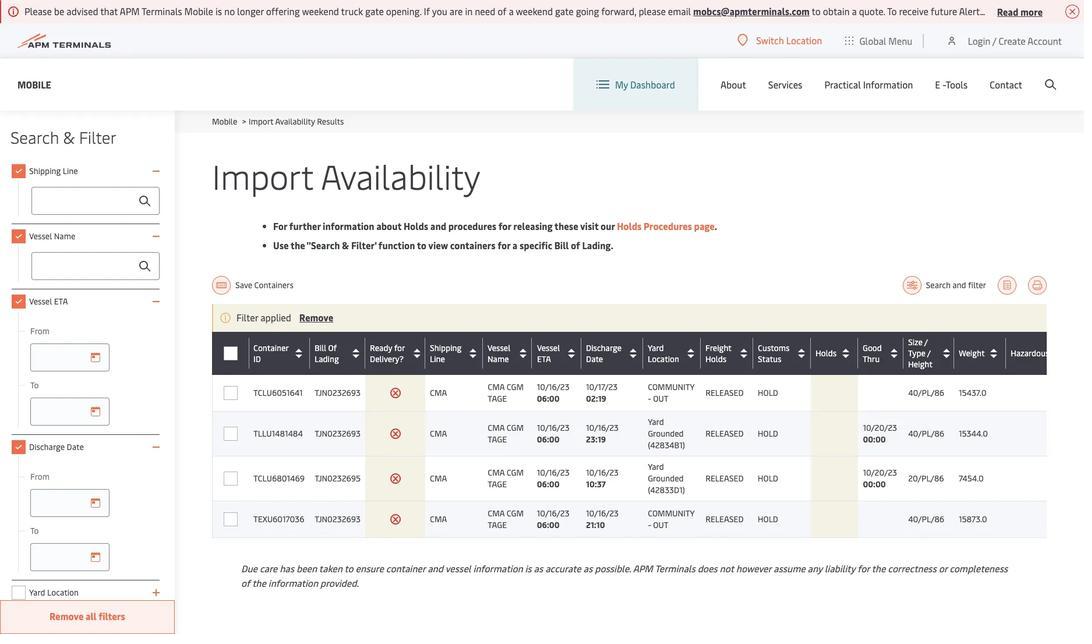 Task type: vqa. For each thing, say whether or not it's contained in the screenshot.
the to the top
yes



Task type: describe. For each thing, give the bounding box(es) containing it.
10/16/23 left the 10/17/23
[[537, 382, 570, 393]]

2 weekend from the left
[[516, 5, 553, 17]]

about
[[721, 78, 746, 91]]

0 vertical spatial is
[[216, 5, 222, 17]]

about button
[[721, 58, 746, 111]]

services
[[768, 78, 803, 91]]

10/20/23 for 40/pl/86
[[863, 422, 897, 434]]

hold for 10/16/23 10:37
[[758, 473, 778, 484]]

e
[[935, 78, 941, 91]]

10/16/23 06:00 for 21:10
[[537, 508, 570, 531]]

login / create account
[[968, 34, 1062, 47]]

all
[[86, 610, 97, 623]]

10:37
[[586, 479, 606, 490]]

10/20/23 00:00 for 40/pl/86
[[863, 422, 897, 445]]

assume
[[774, 562, 806, 575]]

view
[[428, 239, 448, 252]]

10/16/23 10:37
[[586, 467, 619, 490]]

function
[[378, 239, 415, 252]]

account
[[1028, 34, 1062, 47]]

is inside due care has been taken to ensure container and vessel information is as accurate as possible. apm terminals does not however assume any liability for the correctness or completeness of the information provided.
[[525, 562, 532, 575]]

0 horizontal spatial the
[[252, 577, 266, 590]]

06:00 for 10/16/23 21:10
[[537, 520, 560, 531]]

7454.0
[[959, 473, 984, 484]]

vessel
[[445, 562, 471, 575]]

0 vertical spatial import
[[249, 116, 274, 127]]

results
[[317, 116, 344, 127]]

and inside due care has been taken to ensure container and vessel information is as accurate as possible. apm terminals does not however assume any liability for the correctness or completeness of the information provided.
[[428, 562, 443, 575]]

tjn0232693 for tllu1481484
[[315, 428, 361, 439]]

tjn0232695
[[315, 473, 361, 484]]

does
[[698, 562, 718, 575]]

future
[[931, 5, 957, 17]]

released for 10/17/23 02:19
[[706, 387, 744, 399]]

for further information about holds and procedures for releasing these visit our holds procedures page .
[[273, 220, 717, 232]]

cma cgm tage for 23:19
[[488, 422, 524, 445]]

container id button for vessel name button for second customs status button from the left
[[253, 342, 307, 365]]

a left specific
[[513, 239, 518, 252]]

21:10
[[586, 520, 605, 531]]

quote. to
[[859, 5, 897, 17]]

need
[[475, 5, 495, 17]]

search for search & filter
[[10, 126, 59, 148]]

(42833d1)
[[648, 485, 685, 496]]

receive
[[899, 5, 929, 17]]

06:00 for 10/16/23 10:37
[[537, 479, 560, 490]]

not ready image for texu6017036
[[390, 514, 401, 526]]

accurate
[[545, 562, 581, 575]]

my dashboard
[[615, 78, 675, 91]]

1 customs status button from the left
[[758, 342, 808, 364]]

page
[[694, 220, 715, 232]]

id for vessel name button for second customs status button from the left
[[253, 354, 261, 365]]

ready for container id button associated with vessel name button for second customs status button from the left
[[370, 342, 392, 354]]

weight button for size / type / height button corresponding to 1st customs status button from left
[[959, 344, 1004, 363]]

services button
[[768, 58, 803, 111]]

0 vertical spatial apm
[[120, 5, 140, 17]]

terminals inside due care has been taken to ensure container and vessel information is as accurate as possible. apm terminals does not however assume any liability for the correctness or completeness of the information provided.
[[655, 562, 696, 575]]

longer
[[237, 5, 264, 17]]

search and filter
[[926, 280, 986, 291]]

2 as from the left
[[584, 562, 593, 575]]

login / create account link
[[947, 23, 1062, 58]]

filters
[[99, 610, 125, 623]]

delivery? for 1st customs status button from left vessel name button
[[370, 353, 404, 364]]

23:19
[[586, 434, 606, 445]]

has
[[280, 562, 294, 575]]

released for 10/16/23 10:37
[[706, 473, 744, 484]]

read more button
[[997, 4, 1043, 19]]

freight for freight holds button associated with second customs status button from the left
[[706, 342, 732, 354]]

please
[[24, 5, 52, 17]]

practical
[[825, 78, 861, 91]]

search for search and filter
[[926, 280, 951, 291]]

1 vertical spatial of
[[571, 239, 580, 252]]

''search
[[307, 239, 340, 252]]

10/16/23 up 21:10
[[586, 508, 619, 519]]

remove inside button
[[50, 610, 84, 623]]

use the ''search & filter' function to view containers for a specific bill of lading.
[[273, 239, 613, 252]]

1 gate from the left
[[365, 5, 384, 17]]

cgm for 10/17/23 02:19
[[507, 382, 524, 393]]

out for 10/17/23 02:19
[[653, 393, 669, 404]]

freight holds button for second customs status button from the left
[[706, 342, 750, 365]]

1 vertical spatial information
[[473, 562, 523, 575]]

1 email from the left
[[668, 5, 691, 17]]

mobcs@apmterminals.com
[[693, 5, 810, 17]]

freight holds button for 1st customs status button from left
[[706, 342, 750, 364]]

0 vertical spatial mobile
[[184, 5, 213, 17]]

40/pl/86 for 15344.0
[[908, 428, 945, 439]]

10/16/23 23:19
[[586, 422, 619, 445]]

of inside due care has been taken to ensure container and vessel information is as accurate as possible. apm terminals does not however assume any liability for the correctness or completeness of the information provided.
[[241, 577, 250, 590]]

tools
[[946, 78, 968, 91]]

holds button for 1st customs status button from left
[[816, 344, 856, 363]]

completeness
[[950, 562, 1008, 575]]

container for 1st customs status button from left vessel name button
[[253, 342, 289, 353]]

cgm for 10/16/23 10:37
[[507, 467, 524, 478]]

create
[[999, 34, 1026, 47]]

>
[[242, 116, 246, 127]]

grounded for (42834b1)
[[648, 428, 684, 439]]

our
[[601, 220, 615, 232]]

0 vertical spatial mobile link
[[17, 77, 51, 92]]

due
[[241, 562, 258, 575]]

10/17/23 02:19
[[586, 382, 618, 404]]

15344.0
[[959, 428, 988, 439]]

From text field
[[30, 489, 110, 517]]

1 horizontal spatial filter
[[237, 311, 258, 324]]

discharge date button for vessel eta button associated with 1st customs status button from left vessel name button
[[586, 342, 640, 364]]

texu6017036
[[253, 514, 304, 525]]

00:00 for 20/pl/86
[[863, 479, 886, 490]]

0 vertical spatial of
[[498, 5, 507, 17]]

for inside due care has been taken to ensure container and vessel information is as accurate as possible. apm terminals does not however assume any liability for the correctness or completeness of the information provided.
[[858, 562, 870, 575]]

lading for vessel name button for second customs status button from the left
[[315, 354, 339, 365]]

grounded for (42833d1)
[[648, 473, 684, 484]]

procedures
[[644, 220, 692, 232]]

line for vessel name button for second customs status button from the left
[[430, 354, 445, 365]]

2 customs status button from the left
[[758, 342, 808, 365]]

- for 15437.0
[[648, 393, 651, 404]]

good thru button for size / type / height button corresponding to 1st customs status button from left
[[863, 342, 901, 364]]

due care has been taken to ensure container and vessel information is as accurate as possible. apm terminals does not however assume any liability for the correctness or completeness of the information provided.
[[241, 562, 1008, 590]]

1 horizontal spatial or
[[1026, 5, 1034, 17]]

good for the 'good thru' button related to size / type / height button corresponding to 1st customs status button from left
[[863, 342, 882, 353]]

0 horizontal spatial terminals
[[142, 5, 182, 17]]

15437.0
[[959, 387, 987, 399]]

been
[[297, 562, 317, 575]]

hold for 10/16/23 23:19
[[758, 428, 778, 439]]

- inside popup button
[[943, 78, 946, 91]]

40/pl/86 for 15873.0
[[908, 514, 945, 525]]

to for vessel eta
[[30, 380, 39, 391]]

save
[[235, 280, 252, 291]]

switch location
[[756, 34, 822, 47]]

yard inside yard grounded (42834b1)
[[648, 417, 664, 428]]

yard grounded (42834b1)
[[648, 417, 685, 451]]

offering
[[266, 5, 300, 17]]

tage for 10/17/23 02:19
[[488, 393, 507, 404]]

community for 10/16/23 21:10
[[648, 508, 695, 519]]

however
[[736, 562, 772, 575]]

not ready image for tclu6051641
[[390, 387, 401, 399]]

cma cgm tage for 10:37
[[488, 467, 524, 490]]

2 email from the left
[[1001, 5, 1024, 17]]

login
[[968, 34, 991, 47]]

correctness
[[888, 562, 937, 575]]

0 horizontal spatial availability
[[275, 116, 315, 127]]

- for 15873.0
[[648, 520, 651, 531]]

read
[[997, 5, 1019, 18]]

tclu6051641
[[253, 387, 303, 399]]

1 horizontal spatial information
[[323, 220, 374, 232]]

freight for freight holds button corresponding to 1st customs status button from left
[[706, 342, 732, 353]]

10/16/23 21:10
[[586, 508, 619, 531]]

dashboard
[[630, 78, 675, 91]]

tllu1481484
[[253, 428, 303, 439]]

care
[[260, 562, 278, 575]]

yard grounded (42833d1)
[[648, 461, 685, 496]]

via
[[987, 5, 998, 17]]

and inside button
[[953, 280, 966, 291]]

save containers
[[235, 280, 301, 291]]

vessel name for 1st customs status button from left
[[488, 342, 511, 364]]

menu
[[889, 34, 913, 47]]

size / type / height for size / type / height button for second customs status button from the left
[[908, 337, 933, 370]]

10/20/23 00:00 for 20/pl/86
[[863, 467, 897, 490]]

a right obtain
[[852, 5, 857, 17]]

10/16/23 06:00 for 10:37
[[537, 467, 570, 490]]

truck
[[341, 5, 363, 17]]

good for the 'good thru' button associated with size / type / height button for second customs status button from the left
[[863, 342, 882, 354]]

advised
[[67, 5, 98, 17]]

released for 10/16/23 21:10
[[706, 514, 744, 525]]

not ready image for tllu1481484
[[390, 428, 401, 440]]

tage for 10/16/23 21:10
[[488, 520, 507, 531]]

tage for 10/16/23 23:19
[[488, 434, 507, 445]]

2 gate from the left
[[555, 5, 574, 17]]

02:19
[[586, 393, 607, 404]]

search and filter button
[[903, 276, 986, 295]]

remove all filters
[[50, 610, 125, 623]]

cma cgm tage for 02:19
[[488, 382, 524, 404]]

10/16/23 left '10/16/23 23:19'
[[537, 422, 570, 434]]

container id for 1st customs status button from left
[[253, 342, 289, 364]]

freight holds for 1st customs status button from left
[[706, 342, 732, 364]]

tclu6801469
[[253, 473, 305, 484]]

1 vertical spatial to
[[417, 239, 427, 252]]

contact
[[990, 78, 1023, 91]]

to inside due care has been taken to ensure container and vessel information is as accurate as possible. apm terminals does not however assume any liability for the correctness or completeness of the information provided.
[[345, 562, 353, 575]]

no
[[224, 5, 235, 17]]

container id button for 1st customs status button from left vessel name button
[[253, 342, 307, 364]]

opening.
[[386, 5, 422, 17]]

obtain
[[823, 5, 850, 17]]

ready for container id button associated with 1st customs status button from left vessel name button
[[370, 342, 392, 353]]

practical information
[[825, 78, 913, 91]]



Task type: locate. For each thing, give the bounding box(es) containing it.
0 vertical spatial grounded
[[648, 428, 684, 439]]

0 horizontal spatial weekend
[[302, 5, 339, 17]]

2 10/16/23 06:00 from the top
[[537, 422, 570, 445]]

a right need
[[509, 5, 514, 17]]

1 vertical spatial import
[[212, 153, 313, 199]]

0 horizontal spatial information
[[269, 577, 318, 590]]

from for vessel
[[30, 326, 50, 337]]

1 vertical spatial 00:00
[[863, 479, 886, 490]]

tjn0232693 for texu6017036
[[315, 514, 361, 525]]

2 40/pl/86 from the top
[[908, 428, 945, 439]]

the left 'correctness'
[[872, 562, 886, 575]]

1 customs status from the left
[[758, 342, 790, 364]]

cma cgm tage for 21:10
[[488, 508, 524, 531]]

remove right applied
[[299, 311, 333, 324]]

container id
[[253, 342, 289, 364], [253, 342, 289, 365]]

to up to text box
[[30, 526, 39, 537]]

search inside search and filter button
[[926, 280, 951, 291]]

status for second customs status button from the left
[[758, 354, 782, 365]]

2 vertical spatial to
[[345, 562, 353, 575]]

0 vertical spatial -
[[943, 78, 946, 91]]

hold for 10/16/23 21:10
[[758, 514, 778, 525]]

discharge date button for vessel eta button corresponding to vessel name button for second customs status button from the left
[[586, 342, 640, 365]]

tage for 10/16/23 10:37
[[488, 479, 507, 490]]

container id for second customs status button from the left
[[253, 342, 289, 365]]

1 please from the left
[[639, 5, 666, 17]]

4 not ready image from the top
[[390, 514, 401, 526]]

1 vertical spatial the
[[872, 562, 886, 575]]

customs
[[758, 342, 790, 353], [758, 342, 790, 354]]

vessel eta for 1st customs status button from left
[[537, 342, 560, 364]]

and up view
[[430, 220, 446, 232]]

out down (42833d1)
[[653, 520, 669, 531]]

as right the accurate
[[584, 562, 593, 575]]

40/pl/86 up 20/pl/86
[[908, 428, 945, 439]]

To text field
[[30, 398, 110, 426]]

customs status for 1st customs status button from left
[[758, 342, 790, 364]]

1 discharge date button from the left
[[586, 342, 640, 364]]

about
[[376, 220, 402, 232]]

community for 10/17/23 02:19
[[648, 382, 695, 393]]

2 horizontal spatial to
[[812, 5, 821, 17]]

or left sms,
[[1026, 5, 1034, 17]]

1 weekend from the left
[[302, 5, 339, 17]]

2 not ready image from the top
[[390, 428, 401, 440]]

apm right that
[[120, 5, 140, 17]]

10/20/23
[[863, 422, 897, 434], [863, 467, 897, 478]]

grounded up (42834b1)
[[648, 428, 684, 439]]

weight button for size / type / height button for second customs status button from the left
[[959, 344, 1003, 363]]

gate left going
[[555, 5, 574, 17]]

2 tage from the top
[[488, 434, 507, 445]]

bill of lading
[[315, 342, 339, 364], [315, 342, 339, 365]]

filter
[[79, 126, 116, 148], [237, 311, 258, 324]]

0 vertical spatial community - out
[[648, 382, 695, 404]]

0 vertical spatial and
[[430, 220, 446, 232]]

1 vertical spatial filter
[[237, 311, 258, 324]]

2 community - out from the top
[[648, 508, 695, 531]]

cma cgm tage
[[488, 382, 524, 404], [488, 422, 524, 445], [488, 467, 524, 490], [488, 508, 524, 531]]

terminals
[[142, 5, 182, 17], [655, 562, 696, 575]]

1 vertical spatial or
[[939, 562, 948, 575]]

of down due
[[241, 577, 250, 590]]

from up from text box at the bottom
[[30, 471, 50, 482]]

2 vessel eta button from the left
[[537, 342, 579, 365]]

0 horizontal spatial of
[[241, 577, 250, 590]]

of
[[328, 342, 337, 353], [328, 342, 337, 354]]

line for 1st customs status button from left vessel name button
[[430, 353, 445, 364]]

0 vertical spatial or
[[1026, 5, 1034, 17]]

2 vertical spatial the
[[252, 577, 266, 590]]

1 vertical spatial mobile
[[17, 78, 51, 91]]

10/16/23 06:00 for 23:19
[[537, 422, 570, 445]]

3 hold from the top
[[758, 473, 778, 484]]

as left the accurate
[[534, 562, 543, 575]]

1 vertical spatial from
[[30, 471, 50, 482]]

2 horizontal spatial of
[[571, 239, 580, 252]]

holds button for second customs status button from the left
[[816, 344, 855, 363]]

2 cma cgm tage from the top
[[488, 422, 524, 445]]

1 as from the left
[[534, 562, 543, 575]]

apm inside due care has been taken to ensure container and vessel information is as accurate as possible. apm terminals does not however assume any liability for the correctness or completeness of the information provided.
[[633, 562, 653, 575]]

1 vertical spatial to
[[30, 526, 39, 537]]

1 tjn0232693 from the top
[[315, 387, 361, 399]]

0 horizontal spatial remove
[[50, 610, 84, 623]]

vessel eta button for 1st customs status button from left vessel name button
[[537, 342, 579, 364]]

From text field
[[30, 344, 110, 372]]

holds
[[404, 220, 428, 232], [617, 220, 642, 232], [816, 348, 837, 359], [816, 348, 837, 359], [706, 353, 727, 364], [706, 354, 727, 365]]

1 vertical spatial apm
[[633, 562, 653, 575]]

hold for 10/17/23 02:19
[[758, 387, 778, 399]]

to left obtain
[[812, 5, 821, 17]]

2 grounded from the top
[[648, 473, 684, 484]]

you
[[432, 5, 447, 17]]

40/pl/86 for 15437.0
[[908, 387, 945, 399]]

taken
[[319, 562, 342, 575]]

1 horizontal spatial is
[[525, 562, 532, 575]]

to
[[812, 5, 821, 17], [417, 239, 427, 252], [345, 562, 353, 575]]

1 hold from the top
[[758, 387, 778, 399]]

ready
[[370, 342, 392, 353], [370, 342, 392, 354]]

and left vessel
[[428, 562, 443, 575]]

1 released from the top
[[706, 387, 744, 399]]

apm right possible. at the right bottom of the page
[[633, 562, 653, 575]]

1 vertical spatial grounded
[[648, 473, 684, 484]]

not ready image for tclu6801469
[[390, 473, 401, 485]]

0 horizontal spatial &
[[63, 126, 75, 148]]

1 horizontal spatial weekend
[[516, 5, 553, 17]]

10/16/23 06:00 for 02:19
[[537, 382, 570, 404]]

1 to from the top
[[30, 380, 39, 391]]

0 vertical spatial 00:00
[[863, 434, 886, 445]]

.
[[715, 220, 717, 232]]

terminals right that
[[142, 5, 182, 17]]

yard inside yard grounded (42833d1)
[[648, 461, 664, 473]]

location
[[786, 34, 822, 47], [648, 353, 680, 364], [648, 354, 679, 365], [47, 587, 79, 598]]

search
[[10, 126, 59, 148], [926, 280, 951, 291]]

mobile for mobile > import availability results
[[212, 116, 237, 127]]

1 horizontal spatial remove
[[299, 311, 333, 324]]

grounded inside yard grounded (42833d1)
[[648, 473, 684, 484]]

of right need
[[498, 5, 507, 17]]

2 06:00 from the top
[[537, 434, 560, 445]]

id
[[253, 353, 261, 364], [253, 354, 261, 365]]

remove button
[[299, 311, 333, 324]]

3 cgm from the top
[[507, 467, 524, 478]]

2 vertical spatial mobile
[[212, 116, 237, 127]]

1 horizontal spatial please
[[1059, 5, 1084, 17]]

or
[[1026, 5, 1034, 17], [939, 562, 948, 575]]

delivery? for vessel name button for second customs status button from the left
[[370, 354, 404, 365]]

2 out from the top
[[653, 520, 669, 531]]

height
[[908, 359, 933, 370], [908, 359, 933, 370]]

1 vertical spatial is
[[525, 562, 532, 575]]

import up for
[[212, 153, 313, 199]]

size / type / height button for second customs status button from the left
[[908, 337, 952, 370]]

yard
[[648, 342, 664, 353], [648, 342, 664, 354], [648, 417, 664, 428], [648, 461, 664, 473], [29, 587, 45, 598]]

06:00 left 23:19
[[537, 434, 560, 445]]

2 hold from the top
[[758, 428, 778, 439]]

2 vertical spatial of
[[241, 577, 250, 590]]

0 vertical spatial 10/20/23 00:00
[[863, 422, 897, 445]]

apm
[[120, 5, 140, 17], [633, 562, 653, 575]]

further
[[289, 220, 321, 232]]

4 released from the top
[[706, 514, 744, 525]]

grounded
[[648, 428, 684, 439], [648, 473, 684, 484]]

size / type / height for size / type / height button corresponding to 1st customs status button from left
[[908, 337, 933, 370]]

e -tools
[[935, 78, 968, 91]]

10/16/23 06:00 left 23:19
[[537, 422, 570, 445]]

2 community from the top
[[648, 508, 695, 519]]

1 cma cgm tage from the top
[[488, 382, 524, 404]]

- down (42833d1)
[[648, 520, 651, 531]]

0 vertical spatial out
[[653, 393, 669, 404]]

1 community from the top
[[648, 382, 695, 393]]

1 horizontal spatial search
[[926, 280, 951, 291]]

2 status from the left
[[758, 354, 782, 365]]

gate
[[365, 5, 384, 17], [555, 5, 574, 17]]

2 vertical spatial -
[[648, 520, 651, 531]]

3 06:00 from the top
[[537, 479, 560, 490]]

1 cgm from the top
[[507, 382, 524, 393]]

2 vertical spatial 40/pl/86
[[908, 514, 945, 525]]

1 community - out from the top
[[648, 382, 695, 404]]

freight holds for second customs status button from the left
[[706, 342, 732, 365]]

import right > at the top left
[[249, 116, 274, 127]]

2 cgm from the top
[[507, 422, 524, 434]]

good thru button for size / type / height button for second customs status button from the left
[[863, 342, 901, 365]]

0 horizontal spatial is
[[216, 5, 222, 17]]

3 tjn0232693 from the top
[[315, 514, 361, 525]]

vessel name button for second customs status button from the left
[[488, 342, 529, 365]]

that
[[100, 5, 118, 17]]

shipping line button
[[430, 342, 480, 364], [430, 342, 480, 365]]

eta for vessel name button for second customs status button from the left
[[537, 354, 551, 365]]

1 vessel eta button from the left
[[537, 342, 579, 364]]

customs status for second customs status button from the left
[[758, 342, 790, 365]]

1 customs from the left
[[758, 342, 790, 353]]

if
[[424, 5, 430, 17]]

10/16/23 left 10/16/23 10:37
[[537, 467, 570, 478]]

remove left all
[[50, 610, 84, 623]]

1 vertical spatial community - out
[[648, 508, 695, 531]]

please be advised that apm terminals mobile is no longer offering weekend truck gate opening. if you are in need of a weekend gate going forward, please email mobcs@apmterminals.com to obtain a quote. to receive future alerts via email or sms, please
[[24, 5, 1084, 17]]

community - out
[[648, 382, 695, 404], [648, 508, 695, 531]]

0 vertical spatial information
[[323, 220, 374, 232]]

1 vertical spatial tjn0232693
[[315, 428, 361, 439]]

community - out down (42833d1)
[[648, 508, 695, 531]]

hazardous
[[1011, 348, 1050, 359], [1011, 348, 1050, 359]]

terminals left "does"
[[655, 562, 696, 575]]

save containers button
[[212, 276, 301, 295]]

1 00:00 from the top
[[863, 434, 886, 445]]

of down these
[[571, 239, 580, 252]]

filter
[[968, 280, 986, 291]]

or right 'correctness'
[[939, 562, 948, 575]]

0 vertical spatial 40/pl/86
[[908, 387, 945, 399]]

freight
[[706, 342, 732, 353], [706, 342, 732, 354]]

status for 1st customs status button from left
[[758, 353, 782, 364]]

06:00 left 02:19
[[537, 393, 560, 404]]

please right forward,
[[639, 5, 666, 17]]

2 from from the top
[[30, 471, 50, 482]]

cma
[[488, 382, 505, 393], [430, 387, 447, 399], [488, 422, 505, 434], [430, 428, 447, 439], [488, 467, 505, 478], [430, 473, 447, 484], [488, 508, 505, 519], [430, 514, 447, 525]]

1 status from the left
[[758, 353, 782, 364]]

3 released from the top
[[706, 473, 744, 484]]

bill of lading button
[[315, 342, 362, 364], [315, 342, 362, 365]]

tjn0232693 for tclu6051641
[[315, 387, 361, 399]]

2 please from the left
[[1059, 5, 1084, 17]]

to for discharge date
[[30, 526, 39, 537]]

vessel
[[29, 231, 52, 242], [29, 296, 52, 307], [488, 342, 511, 353], [537, 342, 560, 353], [488, 342, 511, 354], [537, 342, 560, 354]]

information
[[863, 78, 913, 91]]

size / type / height button for 1st customs status button from left
[[908, 337, 952, 370]]

vessel eta for second customs status button from the left
[[537, 342, 560, 365]]

2 horizontal spatial information
[[473, 562, 523, 575]]

practical information button
[[825, 58, 913, 111]]

community down (42833d1)
[[648, 508, 695, 519]]

ensure
[[356, 562, 384, 575]]

15873.0
[[959, 514, 987, 525]]

alerts
[[959, 5, 984, 17]]

40/pl/86 left 15437.0
[[908, 387, 945, 399]]

3 not ready image from the top
[[390, 473, 401, 485]]

1 horizontal spatial of
[[498, 5, 507, 17]]

0 horizontal spatial please
[[639, 5, 666, 17]]

mobile for mobile
[[17, 78, 51, 91]]

community - out for 10/17/23
[[648, 382, 695, 404]]

out for 10/16/23 21:10
[[653, 520, 669, 531]]

vessel name for second customs status button from the left
[[488, 342, 511, 365]]

possible.
[[595, 562, 631, 575]]

any
[[808, 562, 823, 575]]

vessel name
[[29, 231, 75, 242], [488, 342, 511, 364], [488, 342, 511, 365]]

gate right truck
[[365, 5, 384, 17]]

4 10/16/23 06:00 from the top
[[537, 508, 570, 531]]

holds button
[[816, 344, 856, 363], [816, 344, 855, 363]]

id for 1st customs status button from left vessel name button
[[253, 353, 261, 364]]

switch
[[756, 34, 784, 47]]

please right sms,
[[1059, 5, 1084, 17]]

0 vertical spatial remove
[[299, 311, 333, 324]]

0 horizontal spatial email
[[668, 5, 691, 17]]

specific
[[520, 239, 552, 252]]

10/16/23 06:00 left 02:19
[[537, 382, 570, 404]]

06:00
[[537, 393, 560, 404], [537, 434, 560, 445], [537, 479, 560, 490], [537, 520, 560, 531]]

released for 10/16/23 23:19
[[706, 428, 744, 439]]

1 vertical spatial out
[[653, 520, 669, 531]]

1 horizontal spatial availability
[[321, 153, 481, 199]]

2 vertical spatial tjn0232693
[[315, 514, 361, 525]]

0 vertical spatial to
[[812, 5, 821, 17]]

in
[[465, 5, 473, 17]]

0 vertical spatial community
[[648, 382, 695, 393]]

out up yard grounded (42834b1)
[[653, 393, 669, 404]]

3 cma cgm tage from the top
[[488, 467, 524, 490]]

to up "provided."
[[345, 562, 353, 575]]

1 horizontal spatial terminals
[[655, 562, 696, 575]]

0 horizontal spatial or
[[939, 562, 948, 575]]

not ready image
[[390, 387, 401, 399], [390, 428, 401, 440], [390, 473, 401, 485], [390, 514, 401, 526]]

10/20/23 00:00
[[863, 422, 897, 445], [863, 467, 897, 490]]

0 horizontal spatial search
[[10, 126, 59, 148]]

and
[[430, 220, 446, 232], [953, 280, 966, 291], [428, 562, 443, 575]]

1 horizontal spatial &
[[342, 239, 349, 252]]

06:00 left 10:37
[[537, 479, 560, 490]]

1 vertical spatial 10/20/23
[[863, 467, 897, 478]]

40/pl/86
[[908, 387, 945, 399], [908, 428, 945, 439], [908, 514, 945, 525]]

bill of lading for 1st customs status button from left vessel name button
[[315, 342, 339, 364]]

1 vertical spatial availability
[[321, 153, 481, 199]]

0 vertical spatial to
[[30, 380, 39, 391]]

bill of lading for vessel name button for second customs status button from the left
[[315, 342, 339, 365]]

close alert image
[[1066, 5, 1080, 19]]

community - out up yard grounded (42834b1)
[[648, 382, 695, 404]]

weekend right need
[[516, 5, 553, 17]]

/
[[993, 34, 997, 47], [925, 337, 928, 348], [925, 337, 928, 348], [928, 348, 931, 359], [927, 348, 931, 359]]

vessel eta button for vessel name button for second customs status button from the left
[[537, 342, 579, 365]]

20/pl/86
[[908, 473, 944, 484]]

1 10/20/23 from the top
[[863, 422, 897, 434]]

1 from from the top
[[30, 326, 50, 337]]

1 vertical spatial community
[[648, 508, 695, 519]]

grounded up (42833d1)
[[648, 473, 684, 484]]

hazardous for size / type / height button for second customs status button from the left
[[1011, 348, 1050, 359]]

4 cma cgm tage from the top
[[488, 508, 524, 531]]

1 vertical spatial search
[[926, 280, 951, 291]]

community - out for 10/16/23
[[648, 508, 695, 531]]

00:00 for 40/pl/86
[[863, 434, 886, 445]]

2 00:00 from the top
[[863, 479, 886, 490]]

contact button
[[990, 58, 1023, 111]]

10/16/23 up 23:19
[[586, 422, 619, 434]]

06:00 up the accurate
[[537, 520, 560, 531]]

10/16/23 06:00
[[537, 382, 570, 404], [537, 422, 570, 445], [537, 467, 570, 490], [537, 508, 570, 531]]

1 vertical spatial and
[[953, 280, 966, 291]]

0 vertical spatial 10/20/23
[[863, 422, 897, 434]]

4 tage from the top
[[488, 520, 507, 531]]

is left the accurate
[[525, 562, 532, 575]]

import
[[249, 116, 274, 127], [212, 153, 313, 199]]

2 released from the top
[[706, 428, 744, 439]]

availability up the about on the left
[[321, 153, 481, 199]]

06:00 for 10/16/23 23:19
[[537, 434, 560, 445]]

None checkbox
[[12, 164, 26, 178], [12, 230, 26, 244], [12, 295, 26, 309], [223, 346, 237, 360], [224, 347, 238, 361], [224, 427, 238, 441], [224, 513, 238, 527], [12, 586, 26, 600], [12, 164, 26, 178], [12, 230, 26, 244], [12, 295, 26, 309], [223, 346, 237, 360], [224, 347, 238, 361], [224, 427, 238, 441], [224, 513, 238, 527], [12, 586, 26, 600]]

1 vertical spatial -
[[648, 393, 651, 404]]

container for vessel name button for second customs status button from the left
[[253, 342, 289, 354]]

size for size / type / height button for second customs status button from the left
[[908, 337, 923, 348]]

cgm for 10/16/23 23:19
[[507, 422, 524, 434]]

4 hold from the top
[[758, 514, 778, 525]]

a
[[509, 5, 514, 17], [852, 5, 857, 17], [513, 239, 518, 252]]

4 cgm from the top
[[507, 508, 524, 519]]

10/20/23 for 20/pl/86
[[863, 467, 897, 478]]

4 06:00 from the top
[[537, 520, 560, 531]]

1 horizontal spatial the
[[291, 239, 305, 252]]

1 horizontal spatial to
[[417, 239, 427, 252]]

None checkbox
[[224, 386, 238, 400], [12, 440, 26, 454], [224, 472, 238, 486], [224, 386, 238, 400], [12, 440, 26, 454], [224, 472, 238, 486]]

2 to from the top
[[30, 526, 39, 537]]

eta for 1st customs status button from left vessel name button
[[537, 353, 551, 364]]

global menu button
[[834, 23, 924, 58]]

0 horizontal spatial apm
[[120, 5, 140, 17]]

0 vertical spatial terminals
[[142, 5, 182, 17]]

0 vertical spatial from
[[30, 326, 50, 337]]

remove all filters button
[[0, 601, 175, 635]]

2 discharge date button from the left
[[586, 342, 640, 365]]

line
[[63, 165, 78, 177], [430, 353, 445, 364], [430, 354, 445, 365]]

information right vessel
[[473, 562, 523, 575]]

cgm for 10/16/23 21:10
[[507, 508, 524, 519]]

0 vertical spatial the
[[291, 239, 305, 252]]

10/16/23 06:00 left 21:10
[[537, 508, 570, 531]]

mobcs@apmterminals.com link
[[693, 5, 810, 17]]

To text field
[[30, 544, 110, 572]]

2 tjn0232693 from the top
[[315, 428, 361, 439]]

0 horizontal spatial filter
[[79, 126, 116, 148]]

10/17/23
[[586, 382, 618, 393]]

to left view
[[417, 239, 427, 252]]

information down has
[[269, 577, 318, 590]]

10/16/23 up 10:37
[[586, 467, 619, 478]]

1 horizontal spatial gate
[[555, 5, 574, 17]]

to up to text field
[[30, 380, 39, 391]]

2 vertical spatial information
[[269, 577, 318, 590]]

1 not ready image from the top
[[390, 387, 401, 399]]

None text field
[[31, 187, 160, 215]]

2 vertical spatial and
[[428, 562, 443, 575]]

from for discharge
[[30, 471, 50, 482]]

1 horizontal spatial mobile link
[[212, 116, 237, 127]]

0 horizontal spatial gate
[[365, 5, 384, 17]]

1 tage from the top
[[488, 393, 507, 404]]

is left no
[[216, 5, 222, 17]]

0 vertical spatial tjn0232693
[[315, 387, 361, 399]]

1 vertical spatial remove
[[50, 610, 84, 623]]

3 tage from the top
[[488, 479, 507, 490]]

0 vertical spatial &
[[63, 126, 75, 148]]

information up filter'
[[323, 220, 374, 232]]

weekend
[[302, 5, 339, 17], [516, 5, 553, 17]]

from up from text field
[[30, 326, 50, 337]]

and left filter
[[953, 280, 966, 291]]

1 out from the top
[[653, 393, 669, 404]]

lading.
[[582, 239, 613, 252]]

10/16/23 06:00 left 10:37
[[537, 467, 570, 490]]

liability
[[825, 562, 855, 575]]

provided.
[[320, 577, 359, 590]]

2 customs status from the left
[[758, 342, 790, 365]]

1 40/pl/86 from the top
[[908, 387, 945, 399]]

2 horizontal spatial the
[[872, 562, 886, 575]]

size for size / type / height button corresponding to 1st customs status button from left
[[908, 337, 923, 348]]

grounded inside yard grounded (42834b1)
[[648, 428, 684, 439]]

00:00
[[863, 434, 886, 445], [863, 479, 886, 490]]

community up yard grounded (42834b1)
[[648, 382, 695, 393]]

2 10/20/23 from the top
[[863, 467, 897, 478]]

06:00 for 10/17/23 02:19
[[537, 393, 560, 404]]

40/pl/86 down 20/pl/86
[[908, 514, 945, 525]]

2 customs from the left
[[758, 342, 790, 354]]

1 06:00 from the top
[[537, 393, 560, 404]]

hazardous for size / type / height button corresponding to 1st customs status button from left
[[1011, 348, 1050, 359]]

not
[[720, 562, 734, 575]]

vessel name button for 1st customs status button from left
[[488, 342, 529, 364]]

the right use
[[291, 239, 305, 252]]

10/16/23 left the 10/16/23 21:10
[[537, 508, 570, 519]]

1 10/16/23 06:00 from the top
[[537, 382, 570, 404]]

1 vertical spatial mobile link
[[212, 116, 237, 127]]

1 vertical spatial &
[[342, 239, 349, 252]]

2 10/20/23 00:00 from the top
[[863, 467, 897, 490]]

0 vertical spatial filter
[[79, 126, 116, 148]]

0 vertical spatial search
[[10, 126, 59, 148]]

date
[[586, 353, 603, 364], [586, 354, 603, 365], [67, 442, 84, 453]]

1 horizontal spatial as
[[584, 562, 593, 575]]

freight holds button
[[706, 342, 750, 364], [706, 342, 750, 365]]

1 grounded from the top
[[648, 428, 684, 439]]

1 horizontal spatial apm
[[633, 562, 653, 575]]

3 40/pl/86 from the top
[[908, 514, 945, 525]]

forward,
[[601, 5, 637, 17]]

- up yard grounded (42834b1)
[[648, 393, 651, 404]]

containers
[[450, 239, 496, 252]]

0 horizontal spatial mobile link
[[17, 77, 51, 92]]

availability left the "results"
[[275, 116, 315, 127]]

good thru button
[[863, 342, 901, 364], [863, 342, 901, 365]]

shipping line
[[29, 165, 78, 177], [430, 342, 462, 364], [430, 342, 462, 365]]

None text field
[[31, 252, 160, 280]]

0 vertical spatial availability
[[275, 116, 315, 127]]

0 horizontal spatial as
[[534, 562, 543, 575]]

mobile link
[[17, 77, 51, 92], [212, 116, 237, 127]]

the down care
[[252, 577, 266, 590]]

3 10/16/23 06:00 from the top
[[537, 467, 570, 490]]

1 10/20/23 00:00 from the top
[[863, 422, 897, 445]]

or inside due care has been taken to ensure container and vessel information is as accurate as possible. apm terminals does not however assume any liability for the correctness or completeness of the information provided.
[[939, 562, 948, 575]]

1 vertical spatial 40/pl/86
[[908, 428, 945, 439]]

weekend left truck
[[302, 5, 339, 17]]

- right e
[[943, 78, 946, 91]]



